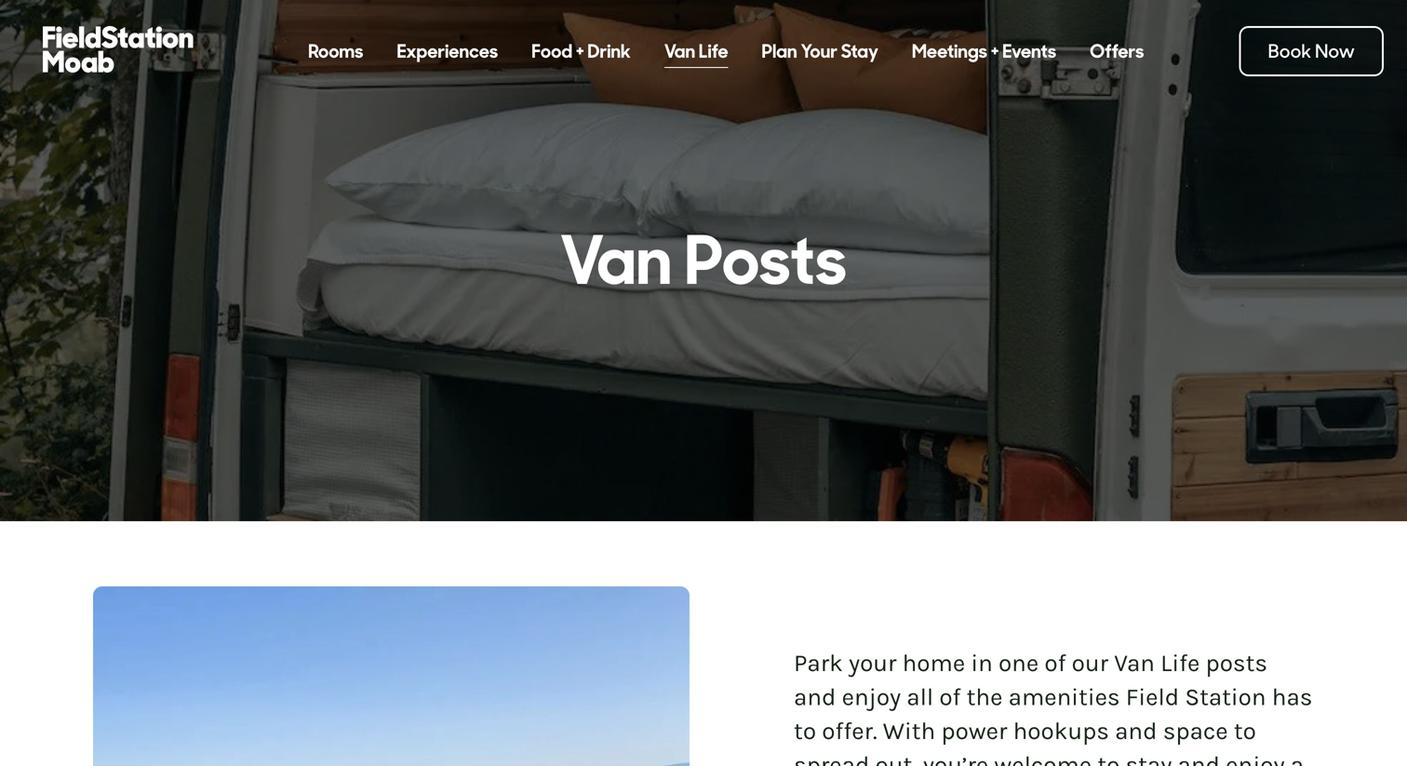 Task type: vqa. For each thing, say whether or not it's contained in the screenshot.
for
no



Task type: locate. For each thing, give the bounding box(es) containing it.
field
[[1126, 683, 1180, 711]]

meetings
[[912, 39, 988, 63]]

0 vertical spatial life
[[699, 39, 728, 63]]

1 horizontal spatial +
[[991, 39, 999, 63]]

1 vertical spatial life
[[1161, 649, 1200, 677]]

1 horizontal spatial life
[[1161, 649, 1200, 677]]

offers link
[[1074, 23, 1161, 79]]

2 vertical spatial van
[[1114, 649, 1155, 677]]

to left stay
[[1098, 751, 1120, 766]]

0 horizontal spatial life
[[699, 39, 728, 63]]

1 vertical spatial van
[[560, 216, 672, 304]]

van posts
[[560, 216, 847, 304]]

amenities
[[1009, 683, 1120, 711]]

and
[[794, 683, 836, 711], [1115, 717, 1158, 745], [1178, 751, 1220, 766]]

+ right food
[[576, 39, 584, 63]]

life left plan
[[699, 39, 728, 63]]

welcome
[[995, 751, 1092, 766]]

plan your stay
[[762, 39, 879, 63]]

experiences
[[397, 39, 498, 63]]

1 + from the left
[[576, 39, 584, 63]]

enjoy
[[842, 683, 901, 711]]

park
[[794, 649, 843, 677]]

1 horizontal spatial and
[[1115, 717, 1158, 745]]

0 horizontal spatial of
[[940, 683, 961, 711]]

you're
[[923, 751, 989, 766]]

to up spread
[[794, 717, 816, 745]]

rooms
[[308, 39, 363, 63]]

life up the field
[[1161, 649, 1200, 677]]

1 horizontal spatial of
[[1045, 649, 1066, 677]]

1 vertical spatial of
[[940, 683, 961, 711]]

events
[[1003, 39, 1057, 63]]

hookups
[[1013, 717, 1110, 745]]

1 vertical spatial and
[[1115, 717, 1158, 745]]

of
[[1045, 649, 1066, 677], [940, 683, 961, 711]]

the
[[967, 683, 1003, 711]]

rooms link
[[292, 23, 380, 79]]

van for van life
[[664, 39, 696, 63]]

to down station
[[1234, 717, 1256, 745]]

0 horizontal spatial and
[[794, 683, 836, 711]]

+ left events
[[991, 39, 999, 63]]

life inside park your home in one of our van life posts and enjoy all of the amenities field station has to offer. with power hookups and space to spread out, you're welcome to stay and enjo
[[1161, 649, 1200, 677]]

food + drink link
[[515, 23, 648, 79]]

0 vertical spatial of
[[1045, 649, 1066, 677]]

0 horizontal spatial +
[[576, 39, 584, 63]]

0 vertical spatial van
[[664, 39, 696, 63]]

of right all on the bottom of page
[[940, 683, 961, 711]]

power
[[941, 717, 1008, 745]]

and down space
[[1178, 751, 1220, 766]]

out,
[[876, 751, 918, 766]]

book
[[1268, 39, 1312, 63]]

and up stay
[[1115, 717, 1158, 745]]

+
[[576, 39, 584, 63], [991, 39, 999, 63]]

of left our at bottom right
[[1045, 649, 1066, 677]]

to
[[794, 717, 816, 745], [1234, 717, 1256, 745], [1098, 751, 1120, 766]]

book now
[[1268, 39, 1355, 63]]

2 horizontal spatial to
[[1234, 717, 1256, 745]]

park your home in one of our van life posts and enjoy all of the amenities field station has to offer. with power hookups and space to spread out, you're welcome to stay and enjo
[[794, 649, 1313, 766]]

and down park
[[794, 683, 836, 711]]

van
[[664, 39, 696, 63], [560, 216, 672, 304], [1114, 649, 1155, 677]]

your
[[849, 649, 897, 677]]

space
[[1163, 717, 1228, 745]]

our
[[1072, 649, 1109, 677]]

with
[[883, 717, 936, 745]]

van for van posts
[[560, 216, 672, 304]]

2 vertical spatial and
[[1178, 751, 1220, 766]]

life
[[699, 39, 728, 63], [1161, 649, 1200, 677]]

2 + from the left
[[991, 39, 999, 63]]



Task type: describe. For each thing, give the bounding box(es) containing it.
van life
[[664, 39, 728, 63]]

all
[[907, 683, 934, 711]]

life inside van life link
[[699, 39, 728, 63]]

has
[[1272, 683, 1313, 711]]

van inside park your home in one of our van life posts and enjoy all of the amenities field station has to offer. with power hookups and space to spread out, you're welcome to stay and enjo
[[1114, 649, 1155, 677]]

drink
[[588, 39, 631, 63]]

station
[[1185, 683, 1267, 711]]

posts
[[1206, 649, 1268, 677]]

stay
[[1126, 751, 1172, 766]]

meetings + events
[[912, 39, 1057, 63]]

plan your stay link
[[745, 23, 895, 79]]

in
[[971, 649, 993, 677]]

stay
[[841, 39, 879, 63]]

posts
[[685, 216, 847, 304]]

1 horizontal spatial to
[[1098, 751, 1120, 766]]

van life link
[[648, 23, 745, 79]]

spread
[[794, 751, 870, 766]]

0 vertical spatial and
[[794, 683, 836, 711]]

now
[[1315, 39, 1355, 63]]

0 horizontal spatial to
[[794, 717, 816, 745]]

offer.
[[822, 717, 877, 745]]

food + drink
[[532, 39, 631, 63]]

your
[[801, 39, 838, 63]]

plan
[[762, 39, 797, 63]]

book now link
[[1240, 26, 1384, 76]]

experiences link
[[380, 23, 515, 79]]

home
[[903, 649, 965, 677]]

food
[[532, 39, 573, 63]]

meetings + events link
[[895, 23, 1074, 79]]

2 horizontal spatial and
[[1178, 751, 1220, 766]]

one
[[999, 649, 1039, 677]]

+ for events
[[991, 39, 999, 63]]

+ for drink
[[576, 39, 584, 63]]

offers
[[1090, 39, 1144, 63]]



